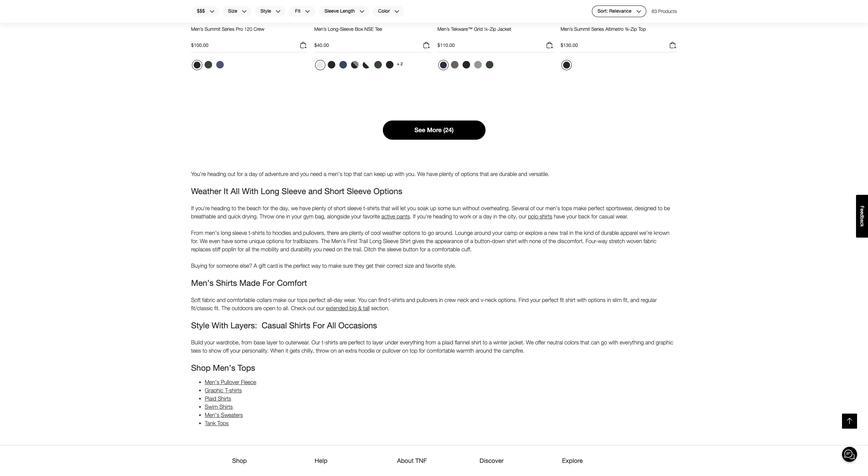 Task type: describe. For each thing, give the bounding box(es) containing it.
sportswear,
[[607, 205, 634, 211]]

sort: relevance button
[[592, 5, 647, 17]]

perfect down durability
[[294, 263, 310, 269]]

.
[[410, 213, 412, 219]]

men's inside from men's long sleeve t-shirts to hoodies and pullovers, there are plenty of cool weather options to go around. lounge around your camp or explore a new trail in the kind of durable apparel we're known for. we even have some unique options for trailblazers. the men's first trail long sleeve shirt gives the appearance of a button-down shirt with none of the discomfort. four-way stretch woven fabric replaces stiff poplin for all the mobility and durability you need on the trail. ditch the sleeve button for a comfortable cuff.
[[332, 238, 346, 244]]

0 vertical spatial long
[[261, 186, 280, 196]]

woven
[[627, 238, 643, 244]]

TNF Black/Photo Real radio
[[384, 59, 395, 70]]

0 horizontal spatial way
[[312, 263, 321, 269]]

1 vertical spatial if
[[413, 213, 416, 219]]

our left extended
[[317, 305, 325, 311]]

2 layer from the left
[[373, 339, 384, 345]]

and left versatile.
[[519, 171, 528, 177]]

we're
[[640, 230, 653, 236]]

shirt inside "build your wardrobe, from base layer to outerwear. our t-shirts are perfect to layer under everything from a plaid flannel shirt to a winter jacket. we offer neutral colors that can go with everything and graphic tees to show off your personality. when it gets chilly, throw on an extra hoodie or pullover on top for comfortable warmth around the campfire."
[[472, 339, 482, 345]]

0 vertical spatial heading
[[208, 171, 226, 177]]

(24)
[[444, 126, 454, 133]]

$$$
[[197, 8, 205, 14]]

a left new
[[545, 230, 547, 236]]

a left the adventure
[[245, 171, 248, 177]]

options.
[[499, 297, 518, 303]]

your right alongside on the top of page
[[351, 213, 362, 219]]

the left the kind
[[576, 230, 583, 236]]

to up gives
[[422, 230, 427, 236]]

stretch
[[610, 238, 626, 244]]

collars
[[257, 297, 272, 303]]

$100.00 button
[[191, 41, 308, 52]]

Pine Needle/Photo Real radio
[[373, 59, 384, 70]]

pullover
[[383, 348, 401, 354]]

about
[[397, 457, 414, 464]]

0 vertical spatial for
[[263, 278, 275, 288]]

trail
[[359, 238, 368, 244]]

pullovers
[[417, 297, 438, 303]]

$choose color$ option group for $100.00
[[191, 59, 226, 73]]

find
[[519, 297, 529, 303]]

shop men's tops
[[191, 363, 255, 373]]

the inside "build your wardrobe, from base layer to outerwear. our t-shirts are perfect to layer under everything from a plaid flannel shirt to a winter jacket. we offer neutral colors that can go with everything and graphic tees to show off your personality. when it gets chilly, throw on an extra hoodie or pullover on top for comfortable warmth around the campfire."
[[494, 348, 502, 354]]

all.
[[283, 305, 290, 311]]

shirts inside "build your wardrobe, from base layer to outerwear. our t-shirts are perfect to layer under everything from a plaid flannel shirt to a winter jacket. we offer neutral colors that can go with everything and graphic tees to show off your personality. when it gets chilly, throw on an extra hoodie or pullover on top for comfortable warmth around the campfire."
[[326, 339, 338, 345]]

cave blue image
[[216, 61, 224, 69]]

for inside if you're heading to the beach for the day, we have plenty of short sleeve t-shirts that will let you soak up some sun without overheating. several of our men's tops make perfect sportswear, designed to be breathable and quick drying. throw one in your gym bag, alongside your favorite
[[263, 205, 269, 211]]

the left city,
[[499, 213, 507, 219]]

we
[[291, 205, 298, 211]]

$choose color$ option group for $110.00
[[438, 59, 496, 73]]

0 horizontal spatial day
[[249, 171, 258, 177]]

winter
[[494, 339, 508, 345]]

all
[[246, 246, 251, 252]]

fabric inside soft fabric and comfortable collars make our tops perfect all-day wear. you can find t-shirts and pullovers in crew neck and v-neck options. find your perfect fit shirt with options in slim fit, and regular fit/classic fit. the outdoors are open to all. check out our
[[202, 297, 215, 303]]

slim
[[613, 297, 622, 303]]

men's for men's long-sleeve box nse tee
[[315, 26, 327, 32]]

let
[[401, 205, 406, 211]]

from
[[191, 230, 203, 236]]

to left hoodies
[[267, 230, 271, 236]]

shirts up men's sweaters "link"
[[220, 404, 233, 410]]

the down first
[[344, 246, 352, 252]]

1 horizontal spatial with
[[242, 186, 259, 196]]

soft
[[191, 297, 201, 303]]

1 vertical spatial favorite
[[426, 263, 443, 269]]

a
[[254, 263, 257, 269]]

your right the off
[[230, 348, 241, 354]]

the right card is
[[285, 263, 292, 269]]

2 vertical spatial sleeve
[[387, 246, 402, 252]]

pine needle image
[[205, 61, 212, 69]]

the inside soft fabric and comfortable collars make our tops perfect all-day wear. you can find t-shirts and pullovers in crew neck and v-neck options. find your perfect fit shirt with options in slim fit, and regular fit/classic fit. the outdoors are open to all. check out our
[[222, 305, 230, 311]]

the up 'one'
[[271, 205, 278, 211]]

crew
[[254, 26, 265, 32]]

they
[[355, 263, 365, 269]]

plenty inside from men's long sleeve t-shirts to hoodies and pullovers, there are plenty of cool weather options to go around. lounge around your camp or explore a new trail in the kind of durable apparel we're known for. we even have some unique options for trailblazers. the men's first trail long sleeve shirt gives the appearance of a button-down shirt with none of the discomfort. four-way stretch woven fabric replaces stiff poplin for all the mobility and durability you need on the trail. ditch the sleeve button for a comfortable cuff.
[[350, 230, 364, 236]]

2 $choose color$ option group from the left
[[315, 59, 396, 73]]

a down without
[[479, 213, 482, 219]]

pants
[[397, 213, 410, 219]]

tank
[[205, 420, 216, 426]]

style with layers:  casual shirts for all occasions
[[191, 320, 377, 330]]

tekware™
[[451, 26, 473, 32]]

short
[[325, 186, 345, 196]]

around.
[[436, 230, 454, 236]]

on right 'pullover'
[[403, 348, 409, 354]]

1 vertical spatial sleeve
[[233, 230, 247, 236]]

shirts inside from men's long sleeve t-shirts to hoodies and pullovers, there are plenty of cool weather options to go around. lounge around your camp or explore a new trail in the kind of durable apparel we're known for. we even have some unique options for trailblazers. the men's first trail long sleeve shirt gives the appearance of a button-down shirt with none of the discomfort. four-way stretch woven fabric replaces stiff poplin for all the mobility and durability you need on the trail. ditch the sleeve button for a comfortable cuff.
[[252, 230, 265, 236]]

tops inside if you're heading to the beach for the day, we have plenty of short sleeve t-shirts that will let you soak up some sun without overheating. several of our men's tops make perfect sportswear, designed to be breathable and quick drying. throw one in your gym bag, alongside your favorite
[[562, 205, 573, 211]]

options inside soft fabric and comfortable collars make our tops perfect all-day wear. you can find t-shirts and pullovers in crew neck and v-neck options. find your perfect fit shirt with options in slim fit, and regular fit/classic fit. the outdoors are open to all. check out our
[[589, 297, 606, 303]]

¾-
[[625, 26, 631, 32]]

top inside "build your wardrobe, from base layer to outerwear. our t-shirts are perfect to layer under everything from a plaid flannel shirt to a winter jacket. we offer neutral colors that can go with everything and graphic tees to show off your personality. when it gets chilly, throw on an extra hoodie or pullover on top for comfortable warmth around the campfire."
[[410, 348, 418, 354]]

fit.
[[215, 305, 220, 311]]

button
[[403, 246, 419, 252]]

0 horizontal spatial you
[[301, 171, 309, 177]]

a up "cuff."
[[471, 238, 474, 244]]

we inside "build your wardrobe, from base layer to outerwear. our t-shirts are perfect to layer under everything from a plaid flannel shirt to a winter jacket. we offer neutral colors that can go with everything and graphic tees to show off your personality. when it gets chilly, throw on an extra hoodie or pullover on top for comfortable warmth around the campfire."
[[527, 339, 534, 345]]

trail.
[[353, 246, 363, 252]]

check
[[291, 305, 306, 311]]

if inside if you're heading to the beach for the day, we have plenty of short sleeve t-shirts that will let you soak up some sun without overheating. several of our men's tops make perfect sportswear, designed to be breathable and quick drying. throw one in your gym bag, alongside your favorite
[[191, 205, 194, 211]]

have inside from men's long sleeve t-shirts to hoodies and pullovers, there are plenty of cool weather options to go around. lounge around your camp or explore a new trail in the kind of durable apparel we're known for. we even have some unique options for trailblazers. the men's first trail long sleeve shirt gives the appearance of a button-down shirt with none of the discomfort. four-way stretch woven fabric replaces stiff poplin for all the mobility and durability you need on the trail. ditch the sleeve button for a comfortable cuff.
[[222, 238, 233, 244]]

2 e from the top
[[860, 211, 866, 214]]

2 vertical spatial heading
[[434, 213, 452, 219]]

you inside from men's long sleeve t-shirts to hoodies and pullovers, there are plenty of cool weather options to go around. lounge around your camp or explore a new trail in the kind of durable apparel we're known for. we even have some unique options for trailblazers. the men's first trail long sleeve shirt gives the appearance of a button-down shirt with none of the discomfort. four-way stretch woven fabric replaces stiff poplin for all the mobility and durability you need on the trail. ditch the sleeve button for a comfortable cuff.
[[313, 246, 322, 252]]

big
[[350, 305, 357, 311]]

pullover
[[221, 379, 240, 385]]

men's up graphic
[[205, 379, 220, 385]]

build your wardrobe, from base layer to outerwear. our t-shirts are perfect to layer under everything from a plaid flannel shirt to a winter jacket. we offer neutral colors that can go with everything and graphic tees to show off your personality. when it gets chilly, throw on an extra hoodie or pullover on top for comfortable warmth around the campfire.
[[191, 339, 674, 354]]

nse
[[365, 26, 374, 32]]

tnf black/tnf black image
[[194, 62, 201, 69]]

a right button
[[428, 246, 431, 252]]

sweaters
[[221, 412, 243, 418]]

men's long-sleeve box nse tee button
[[315, 26, 382, 38]]

fabric inside from men's long sleeve t-shirts to hoodies and pullovers, there are plenty of cool weather options to go around. lounge around your camp or explore a new trail in the kind of durable apparel we're known for. we even have some unique options for trailblazers. the men's first trail long sleeve shirt gives the appearance of a button-down shirt with none of the discomfort. four-way stretch woven fabric replaces stiff poplin for all the mobility and durability you need on the trail. ditch the sleeve button for a comfortable cuff.
[[644, 238, 657, 244]]

off
[[223, 348, 229, 354]]

and up fit. at bottom
[[217, 297, 226, 303]]

summit navy image
[[440, 62, 447, 69]]

occasions
[[339, 320, 377, 330]]

colors
[[565, 339, 579, 345]]

favorite inside if you're heading to the beach for the day, we have plenty of short sleeve t-shirts that will let you soak up some sun without overheating. several of our men's tops make perfect sportswear, designed to be breathable and quick drying. throw one in your gym bag, alongside your favorite
[[363, 213, 380, 219]]

way inside from men's long sleeve t-shirts to hoodies and pullovers, there are plenty of cool weather options to go around. lounge around your camp or explore a new trail in the kind of durable apparel we're known for. we even have some unique options for trailblazers. the men's first trail long sleeve shirt gives the appearance of a button-down shirt with none of the discomfort. four-way stretch woven fabric replaces stiff poplin for all the mobility and durability you need on the trail. ditch the sleeve button for a comfortable cuff.
[[599, 238, 608, 244]]

sleeve up we
[[282, 186, 306, 196]]

trail
[[560, 230, 569, 236]]

83 products status
[[652, 5, 678, 17]]

sleeve down you're heading out for a day of adventure and you need a men's top that can keep up with you. we have plenty of options that are durable and versatile.
[[347, 186, 372, 196]]

around inside from men's long sleeve t-shirts to hoodies and pullovers, there are plenty of cool weather options to go around. lounge around your camp or explore a new trail in the kind of durable apparel we're known for. we even have some unique options for trailblazers. the men's first trail long sleeve shirt gives the appearance of a button-down shirt with none of the discomfort. four-way stretch woven fabric replaces stiff poplin for all the mobility and durability you need on the trail. ditch the sleeve button for a comfortable cuff.
[[475, 230, 491, 236]]

1 vertical spatial for
[[313, 320, 325, 330]]

short
[[334, 205, 346, 211]]

their
[[375, 263, 385, 269]]

men's summit series pro 120 crew image
[[191, 0, 308, 21]]

length
[[340, 8, 355, 14]]

+
[[397, 62, 400, 66]]

casual
[[600, 213, 615, 219]]

$130.00
[[561, 42, 579, 48]]

pullovers,
[[303, 230, 326, 236]]

or inside "build your wardrobe, from base layer to outerwear. our t-shirts are perfect to layer under everything from a plaid flannel shirt to a winter jacket. we offer neutral colors that can go with everything and graphic tees to show off your personality. when it gets chilly, throw on an extra hoodie or pullover on top for comfortable warmth around the campfire."
[[377, 348, 381, 354]]

on left an
[[331, 348, 337, 354]]

men's inside if you're heading to the beach for the day, we have plenty of short sleeve t-shirts that will let you soak up some sun without overheating. several of our men's tops make perfect sportswear, designed to be breathable and quick drying. throw one in your gym bag, alongside your favorite
[[546, 205, 561, 211]]

sleeve inside button
[[340, 26, 354, 32]]

0 horizontal spatial durable
[[500, 171, 517, 177]]

a inside button
[[860, 219, 866, 222]]

style button
[[255, 5, 286, 17]]

shirts down check
[[289, 320, 311, 330]]

tnf black image for tnf black radio
[[564, 62, 570, 69]]

campfire.
[[503, 348, 525, 354]]

1 neck from the left
[[458, 297, 469, 303]]

1 e from the top
[[860, 209, 866, 211]]

your inside from men's long sleeve t-shirts to hoodies and pullovers, there are plenty of cool weather options to go around. lounge around your camp or explore a new trail in the kind of durable apparel we're known for. we even have some unique options for trailblazers. the men's first trail long sleeve shirt gives the appearance of a button-down shirt with none of the discomfort. four-way stretch woven fabric replaces stiff poplin for all the mobility and durability you need on the trail. ditch the sleeve button for a comfortable cuff.
[[493, 230, 503, 236]]

are inside from men's long sleeve t-shirts to hoodies and pullovers, there are plenty of cool weather options to go around. lounge around your camp or explore a new trail in the kind of durable apparel we're known for. we even have some unique options for trailblazers. the men's first trail long sleeve shirt gives the appearance of a button-down shirt with none of the discomfort. four-way stretch woven fabric replaces stiff poplin for all the mobility and durability you need on the trail. ditch the sleeve button for a comfortable cuff.
[[341, 230, 348, 236]]

wardrobe,
[[216, 339, 240, 345]]

active pants . if you're heading to work or a day in the city, our polo shirts have your back for casual wear.
[[382, 213, 629, 219]]

with inside soft fabric and comfortable collars make our tops perfect all-day wear. you can find t-shirts and pullovers in crew neck and v-neck options. find your perfect fit shirt with options in slim fit, and regular fit/classic fit. the outdoors are open to all. check out our
[[578, 297, 587, 303]]

summit for $100.00
[[205, 26, 221, 32]]

have up trail at the right of the page
[[554, 213, 566, 219]]

altimetro
[[606, 26, 624, 32]]

0 vertical spatial need
[[311, 171, 322, 177]]

durability
[[291, 246, 312, 252]]

men's up pullover
[[213, 363, 236, 373]]

hoodies
[[273, 230, 291, 236]]

and right size
[[416, 263, 425, 269]]

bag,
[[315, 213, 326, 219]]

men's for men's summit series altimetro ¾-zip top
[[561, 26, 573, 32]]

and inside if you're heading to the beach for the day, we have plenty of short sleeve t-shirts that will let you soak up some sun without overheating. several of our men's tops make perfect sportswear, designed to be breathable and quick drying. throw one in your gym bag, alongside your favorite
[[218, 213, 227, 219]]

0 horizontal spatial top
[[344, 171, 352, 177]]

shop for shop men's tops
[[191, 363, 211, 373]]

some inside from men's long sleeve t-shirts to hoodies and pullovers, there are plenty of cool weather options to go around. lounge around your camp or explore a new trail in the kind of durable apparel we're known for. we even have some unique options for trailblazers. the men's first trail long sleeve shirt gives the appearance of a button-down shirt with none of the discomfort. four-way stretch woven fabric replaces stiff poplin for all the mobility and durability you need on the trail. ditch the sleeve button for a comfortable cuff.
[[235, 238, 248, 244]]

comfort
[[277, 278, 307, 288]]

size
[[228, 8, 237, 14]]

0 vertical spatial men's
[[328, 171, 343, 177]]

color button
[[373, 5, 405, 17]]

apparel
[[621, 230, 638, 236]]

gym
[[304, 213, 314, 219]]

tnf black image for tnf black option at the right of the page
[[463, 61, 470, 69]]

regular
[[641, 297, 658, 303]]

a left plaid
[[438, 339, 441, 345]]

known
[[654, 230, 670, 236]]

to down 'sun'
[[454, 213, 459, 219]]

tops inside soft fabric and comfortable collars make our tops perfect all-day wear. you can find t-shirts and pullovers in crew neck and v-neck options. find your perfect fit shirt with options in slim fit, and regular fit/classic fit. the outdoors are open to all. check out our
[[297, 297, 308, 303]]

2
[[401, 62, 403, 66]]

and right "fit,"
[[631, 297, 640, 303]]

and left pullovers
[[407, 297, 416, 303]]

the right all
[[252, 246, 260, 252]]

Gardenia White/Photo Real radio
[[315, 60, 326, 70]]

TNF Black radio
[[461, 59, 472, 70]]

$100.00
[[191, 42, 209, 48]]

heading inside if you're heading to the beach for the day, we have plenty of short sleeve t-shirts that will let you soak up some sun without overheating. several of our men's tops make perfect sportswear, designed to be breathable and quick drying. throw one in your gym bag, alongside your favorite
[[211, 205, 230, 211]]

go inside from men's long sleeve t-shirts to hoodies and pullovers, there are plenty of cool weather options to go around. lounge around your camp or explore a new trail in the kind of durable apparel we're known for. we even have some unique options for trailblazers. the men's first trail long sleeve shirt gives the appearance of a button-down shirt with none of the discomfort. four-way stretch woven fabric replaces stiff poplin for all the mobility and durability you need on the trail. ditch the sleeve button for a comfortable cuff.
[[428, 230, 434, 236]]

tnf medium grey heather/tnf black image
[[351, 61, 359, 69]]

a left winter
[[489, 339, 492, 345]]

men's down buying
[[191, 278, 214, 288]]

0 vertical spatial plenty
[[440, 171, 454, 177]]

and left v-
[[471, 297, 480, 303]]

0 vertical spatial tops
[[238, 363, 255, 373]]

appearance
[[435, 238, 463, 244]]

out inside soft fabric and comfortable collars make our tops perfect all-day wear. you can find t-shirts and pullovers in crew neck and v-neck options. find your perfect fit shirt with options in slim fit, and regular fit/classic fit. the outdoors are open to all. check out our
[[308, 305, 316, 311]]

men's tekware™ grid ¼-zip jacket
[[438, 26, 512, 32]]

can inside "build your wardrobe, from base layer to outerwear. our t-shirts are perfect to layer under everything from a plaid flannel shirt to a winter jacket. we offer neutral colors that can go with everything and graphic tees to show off your personality. when it gets chilly, throw on an extra hoodie or pullover on top for comfortable warmth around the campfire."
[[591, 339, 600, 345]]

your left 'back'
[[567, 213, 577, 219]]

extended big & tall section.
[[326, 305, 390, 311]]

Cave Blue radio
[[215, 59, 226, 70]]

1 pine needle radio from the left
[[203, 59, 214, 70]]

grid
[[474, 26, 483, 32]]

and up weather it all with long sleeve and short sleeve options
[[290, 171, 299, 177]]

gift
[[259, 263, 266, 269]]

active pants link
[[382, 213, 410, 219]]

sort:
[[598, 8, 609, 14]]

perfect left fit
[[543, 297, 559, 303]]

are inside "build your wardrobe, from base layer to outerwear. our t-shirts are perfect to layer under everything from a plaid flannel shirt to a winter jacket. we offer neutral colors that can go with everything and graphic tees to show off your personality. when it gets chilly, throw on an extra hoodie or pullover on top for comfortable warmth around the campfire."
[[340, 339, 347, 345]]

drying.
[[242, 213, 258, 219]]

1 vertical spatial all
[[327, 320, 336, 330]]

go inside "build your wardrobe, from base layer to outerwear. our t-shirts are perfect to layer under everything from a plaid flannel shirt to a winter jacket. we offer neutral colors that can go with everything and graphic tees to show off your personality. when it gets chilly, throw on an extra hoodie or pullover on top for comfortable warmth around the campfire."
[[602, 339, 608, 345]]

the inside from men's long sleeve t-shirts to hoodies and pullovers, there are plenty of cool weather options to go around. lounge around your camp or explore a new trail in the kind of durable apparel we're known for. we even have some unique options for trailblazers. the men's first trail long sleeve shirt gives the appearance of a button-down shirt with none of the discomfort. four-way stretch woven fabric replaces stiff poplin for all the mobility and durability you need on the trail. ditch the sleeve button for a comfortable cuff.
[[321, 238, 330, 244]]

wear. inside soft fabric and comfortable collars make our tops perfect all-day wear. you can find t-shirts and pullovers in crew neck and v-neck options. find your perfect fit shirt with options in slim fit, and regular fit/classic fit. the outdoors are open to all. check out our
[[344, 297, 357, 303]]

f e e d b a c k button
[[857, 195, 869, 238]]

men's down swim
[[205, 412, 220, 418]]

your down we
[[292, 213, 302, 219]]

1 horizontal spatial we
[[418, 171, 426, 177]]

series for pro
[[222, 26, 235, 32]]

none
[[530, 238, 542, 244]]

2 everything from the left
[[620, 339, 644, 345]]

someone
[[217, 263, 239, 269]]

the right ditch on the bottom left of page
[[378, 246, 386, 252]]

f
[[860, 206, 866, 209]]

and right mobility
[[281, 246, 289, 252]]

t- inside soft fabric and comfortable collars make our tops perfect all-day wear. you can find t-shirts and pullovers in crew neck and v-neck options. find your perfect fit shirt with options in slim fit, and regular fit/classic fit. the outdoors are open to all. check out our
[[389, 297, 392, 303]]

your up show
[[205, 339, 215, 345]]

shirt inside from men's long sleeve t-shirts to hoodies and pullovers, there are plenty of cool weather options to go around. lounge around your camp or explore a new trail in the kind of durable apparel we're known for. we even have some unique options for trailblazers. the men's first trail long sleeve shirt gives the appearance of a button-down shirt with none of the discomfort. four-way stretch woven fabric replaces stiff poplin for all the mobility and durability you need on the trail. ditch the sleeve button for a comfortable cuff.
[[507, 238, 517, 244]]

Summit Navy radio
[[439, 60, 449, 70]]

men's for men's tekware™ grid ¼-zip jacket
[[438, 26, 450, 32]]

sure
[[343, 263, 353, 269]]

perfect inside if you're heading to the beach for the day, we have plenty of short sleeve t-shirts that will let you soak up some sun without overheating. several of our men's tops make perfect sportswear, designed to be breathable and quick drying. throw one in your gym bag, alongside your favorite
[[589, 205, 605, 211]]

your inside soft fabric and comfortable collars make our tops perfect all-day wear. you can find t-shirts and pullovers in crew neck and v-neck options. find your perfect fit shirt with options in slim fit, and regular fit/classic fit. the outdoors are open to all. check out our
[[531, 297, 541, 303]]

else?
[[240, 263, 252, 269]]

you.
[[406, 171, 416, 177]]

alongside
[[327, 213, 350, 219]]

&
[[359, 305, 362, 311]]



Task type: locate. For each thing, give the bounding box(es) containing it.
sleeve
[[325, 8, 339, 14], [340, 26, 354, 32], [282, 186, 306, 196], [347, 186, 372, 196], [383, 238, 399, 244]]

color
[[379, 8, 390, 14]]

4 men's from the left
[[561, 26, 573, 32]]

we right you.
[[418, 171, 426, 177]]

t- inside if you're heading to the beach for the day, we have plenty of short sleeve t-shirts that will let you soak up some sun without overheating. several of our men's tops make perfect sportswear, designed to be breathable and quick drying. throw one in your gym bag, alongside your favorite
[[364, 205, 367, 211]]

some left 'sun'
[[438, 205, 451, 211]]

0 horizontal spatial tops
[[217, 420, 229, 426]]

you down trailblazers.
[[313, 246, 322, 252]]

we up replaces
[[200, 238, 208, 244]]

make left sure at the left bottom of the page
[[329, 263, 342, 269]]

in down overheating.
[[494, 213, 498, 219]]

1 horizontal spatial the
[[321, 238, 330, 244]]

summit for $130.00
[[575, 26, 591, 32]]

replaces
[[191, 246, 211, 252]]

1 vertical spatial top
[[410, 348, 418, 354]]

to up hoodie
[[367, 339, 371, 345]]

0 vertical spatial some
[[438, 205, 451, 211]]

1 horizontal spatial fabric
[[644, 238, 657, 244]]

durable up stretch
[[602, 230, 619, 236]]

0 horizontal spatial the
[[222, 305, 230, 311]]

t- right "our"
[[322, 339, 326, 345]]

for inside "build your wardrobe, from base layer to outerwear. our t-shirts are perfect to layer under everything from a plaid flannel shirt to a winter jacket. we offer neutral colors that can go with everything and graphic tees to show off your personality. when it gets chilly, throw on an extra hoodie or pullover on top for comfortable warmth around the campfire."
[[419, 348, 426, 354]]

shirts down graphic t-shirts link
[[218, 395, 231, 402]]

perfect inside "build your wardrobe, from base layer to outerwear. our t-shirts are perfect to layer under everything from a plaid flannel shirt to a winter jacket. we offer neutral colors that can go with everything and graphic tees to show off your personality. when it gets chilly, throw on an extra hoodie or pullover on top for comfortable warmth around the campfire."
[[349, 339, 365, 345]]

shirts down men's pullover fleece link
[[229, 387, 242, 393]]

1 horizontal spatial top
[[410, 348, 418, 354]]

way left stretch
[[599, 238, 608, 244]]

1 horizontal spatial men's
[[328, 171, 343, 177]]

men's up polo shirts link
[[546, 205, 561, 211]]

to up quick
[[232, 205, 236, 211]]

discomfort.
[[558, 238, 585, 244]]

if up breathable
[[191, 205, 194, 211]]

0 vertical spatial out
[[228, 171, 236, 177]]

1 vertical spatial out
[[308, 305, 316, 311]]

2 neck from the left
[[486, 297, 497, 303]]

tnf medium grey heather image
[[475, 61, 482, 69]]

1 vertical spatial with
[[212, 320, 228, 330]]

gets
[[290, 348, 300, 354]]

durable inside from men's long sleeve t-shirts to hoodies and pullovers, there are plenty of cool weather options to go around. lounge around your camp or explore a new trail in the kind of durable apparel we're known for. we even have some unique options for trailblazers. the men's first trail long sleeve shirt gives the appearance of a button-down shirt with none of the discomfort. four-way stretch woven fabric replaces stiff poplin for all the mobility and durability you need on the trail. ditch the sleeve button for a comfortable cuff.
[[602, 230, 619, 236]]

0 horizontal spatial summit
[[205, 26, 221, 32]]

in left the slim
[[608, 297, 612, 303]]

1 horizontal spatial favorite
[[426, 263, 443, 269]]

more
[[427, 126, 442, 133]]

card is
[[268, 263, 283, 269]]

comfortable up outdoors
[[227, 297, 255, 303]]

1 from from the left
[[242, 339, 252, 345]]

to right tees
[[203, 348, 207, 354]]

Pine Needle radio
[[203, 59, 214, 70], [484, 59, 495, 70]]

men's long-sleeve box nse tee image
[[315, 0, 431, 21]]

1 zip from the left
[[490, 26, 497, 32]]

back to top image
[[846, 417, 855, 426]]

2 vertical spatial or
[[377, 348, 381, 354]]

or inside from men's long sleeve t-shirts to hoodies and pullovers, there are plenty of cool weather options to go around. lounge around your camp or explore a new trail in the kind of durable apparel we're known for. we even have some unique options for trailblazers. the men's first trail long sleeve shirt gives the appearance of a button-down shirt with none of the discomfort. four-way stretch woven fabric replaces stiff poplin for all the mobility and durability you need on the trail. ditch the sleeve button for a comfortable cuff.
[[520, 230, 524, 236]]

polo shirts link
[[529, 213, 553, 219]]

1 vertical spatial the
[[222, 305, 230, 311]]

3 men's from the left
[[438, 26, 450, 32]]

men's inside button
[[191, 26, 203, 32]]

1 horizontal spatial go
[[602, 339, 608, 345]]

summit inside button
[[575, 26, 591, 32]]

the up quick
[[238, 205, 245, 211]]

you inside if you're heading to the beach for the day, we have plenty of short sleeve t-shirts that will let you soak up some sun without overheating. several of our men's tops make perfect sportswear, designed to be breathable and quick drying. throw one in your gym bag, alongside your favorite
[[408, 205, 416, 211]]

1 vertical spatial way
[[312, 263, 321, 269]]

have inside if you're heading to the beach for the day, we have plenty of short sleeve t-shirts that will let you soak up some sun without overheating. several of our men's tops make perfect sportswear, designed to be breathable and quick drying. throw one in your gym bag, alongside your favorite
[[300, 205, 311, 211]]

Shady Blue/TNF Black radio
[[338, 59, 349, 70]]

top
[[344, 171, 352, 177], [410, 348, 418, 354]]

0 horizontal spatial $choose color$ option group
[[191, 59, 226, 73]]

1 horizontal spatial out
[[308, 305, 316, 311]]

day for active pants . if you're heading to work or a day in the city, our polo shirts have your back for casual wear.
[[484, 213, 492, 219]]

2 horizontal spatial or
[[520, 230, 524, 236]]

products
[[659, 8, 678, 14]]

0 vertical spatial or
[[473, 213, 478, 219]]

to left sure at the left bottom of the page
[[323, 263, 327, 269]]

lounge
[[456, 230, 473, 236]]

that inside if you're heading to the beach for the day, we have plenty of short sleeve t-shirts that will let you soak up some sun without overheating. several of our men's tops make perfect sportswear, designed to be breathable and quick drying. throw one in your gym bag, alongside your favorite
[[382, 205, 391, 211]]

you're
[[195, 205, 210, 211], [417, 213, 432, 219]]

2 horizontal spatial plenty
[[440, 171, 454, 177]]

that
[[354, 171, 363, 177], [480, 171, 489, 177], [382, 205, 391, 211], [581, 339, 590, 345]]

base
[[254, 339, 265, 345]]

heading right you're
[[208, 171, 226, 177]]

0 horizontal spatial if
[[191, 205, 194, 211]]

1 vertical spatial comfortable
[[227, 297, 255, 303]]

day for soft fabric and comfortable collars make our tops perfect all-day wear. you can find t-shirts and pullovers in crew neck and v-neck options. find your perfect fit shirt with options in slim fit, and regular fit/classic fit. the outdoors are open to all. check out our
[[334, 297, 343, 303]]

1 horizontal spatial if
[[413, 213, 416, 219]]

series for altimetro
[[592, 26, 605, 32]]

can inside soft fabric and comfortable collars make our tops perfect all-day wear. you can find t-shirts and pullovers in crew neck and v-neck options. find your perfect fit shirt with options in slim fit, and regular fit/classic fit. the outdoors are open to all. check out our
[[369, 297, 377, 303]]

active
[[382, 213, 396, 219]]

an
[[338, 348, 344, 354]]

shirts inside 'men's pullover fleece graphic t-shirts plaid shirts swim shirts men's sweaters tank tops'
[[229, 387, 242, 393]]

0 vertical spatial go
[[428, 230, 434, 236]]

tnf black image inside radio
[[564, 62, 570, 69]]

shirt up warmth
[[472, 339, 482, 345]]

1 horizontal spatial layer
[[373, 339, 384, 345]]

or right "camp"
[[520, 230, 524, 236]]

are inside soft fabric and comfortable collars make our tops perfect all-day wear. you can find t-shirts and pullovers in crew neck and v-neck options. find your perfect fit shirt with options in slim fit, and regular fit/classic fit. the outdoors are open to all. check out our
[[255, 305, 262, 311]]

shirts left will
[[367, 205, 380, 211]]

size button
[[223, 5, 252, 17]]

if you're heading to the beach for the day, we have plenty of short sleeve t-shirts that will let you soak up some sun without overheating. several of our men's tops make perfect sportswear, designed to be breathable and quick drying. throw one in your gym bag, alongside your favorite
[[191, 205, 671, 219]]

tall
[[363, 305, 370, 311]]

sleeve inside from men's long sleeve t-shirts to hoodies and pullovers, there are plenty of cool weather options to go around. lounge around your camp or explore a new trail in the kind of durable apparel we're known for. we even have some unique options for trailblazers. the men's first trail long sleeve shirt gives the appearance of a button-down shirt with none of the discomfort. four-way stretch woven fabric replaces stiff poplin for all the mobility and durability you need on the trail. ditch the sleeve button for a comfortable cuff.
[[383, 238, 399, 244]]

you're down soak
[[417, 213, 432, 219]]

make inside soft fabric and comfortable collars make our tops perfect all-day wear. you can find t-shirts and pullovers in crew neck and v-neck options. find your perfect fit shirt with options in slim fit, and regular fit/classic fit. the outdoors are open to all. check out our
[[274, 297, 287, 303]]

1 horizontal spatial all
[[327, 320, 336, 330]]

1 vertical spatial long
[[370, 238, 382, 244]]

have
[[427, 171, 438, 177], [300, 205, 311, 211], [554, 213, 566, 219], [222, 238, 233, 244]]

2 from from the left
[[426, 339, 437, 345]]

to left be
[[659, 205, 663, 211]]

shirts down the someone
[[216, 278, 237, 288]]

favorite left style.
[[426, 263, 443, 269]]

our inside if you're heading to the beach for the day, we have plenty of short sleeve t-shirts that will let you soak up some sun without overheating. several of our men's tops make perfect sportswear, designed to be breathable and quick drying. throw one in your gym bag, alongside your favorite
[[537, 205, 545, 211]]

out right check
[[308, 305, 316, 311]]

0 horizontal spatial we
[[200, 238, 208, 244]]

$130.00 button
[[561, 41, 678, 52]]

1 horizontal spatial some
[[438, 205, 451, 211]]

men's summit series altimetro ¾-zip top
[[561, 26, 647, 32]]

throw
[[316, 348, 329, 354]]

summit up $130.00
[[575, 26, 591, 32]]

comfortable inside soft fabric and comfortable collars make our tops perfect all-day wear. you can find t-shirts and pullovers in crew neck and v-neck options. find your perfect fit shirt with options in slim fit, and regular fit/classic fit. the outdoors are open to all. check out our
[[227, 297, 255, 303]]

1 vertical spatial we
[[200, 238, 208, 244]]

for
[[237, 171, 243, 177], [263, 205, 269, 211], [592, 213, 598, 219], [286, 238, 292, 244], [238, 246, 244, 252], [420, 246, 426, 252], [209, 263, 215, 269], [419, 348, 426, 354]]

with up beach
[[242, 186, 259, 196]]

fit
[[295, 8, 301, 14]]

tnf black/tnf white image
[[328, 61, 335, 69]]

0 horizontal spatial with
[[212, 320, 228, 330]]

explore
[[563, 457, 583, 464]]

day down overheating.
[[484, 213, 492, 219]]

men's down there
[[332, 238, 346, 244]]

your
[[292, 213, 302, 219], [351, 213, 362, 219], [567, 213, 577, 219], [493, 230, 503, 236], [531, 297, 541, 303], [205, 339, 215, 345], [230, 348, 241, 354]]

neck right crew
[[458, 297, 469, 303]]

2 series from the left
[[592, 26, 605, 32]]

TNF Medium Grey Heather/TNF Black radio
[[350, 59, 360, 70]]

in left crew
[[439, 297, 443, 303]]

1 horizontal spatial you're
[[417, 213, 432, 219]]

0 vertical spatial sleeve
[[348, 205, 362, 211]]

0 horizontal spatial zip
[[490, 26, 497, 32]]

0 horizontal spatial out
[[228, 171, 236, 177]]

sleeve left "box"
[[340, 26, 354, 32]]

see
[[415, 126, 426, 133]]

and left short
[[309, 186, 323, 196]]

have right you.
[[427, 171, 438, 177]]

our
[[537, 205, 545, 211], [519, 213, 527, 219], [288, 297, 296, 303], [317, 305, 325, 311]]

and inside "build your wardrobe, from base layer to outerwear. our t-shirts are perfect to layer under everything from a plaid flannel shirt to a winter jacket. we offer neutral colors that can go with everything and graphic tees to show off your personality. when it gets chilly, throw on an extra hoodie or pullover on top for comfortable warmth around the campfire."
[[646, 339, 655, 345]]

everything left graphic
[[620, 339, 644, 345]]

+ 2
[[397, 62, 403, 66]]

make inside if you're heading to the beach for the day, we have plenty of short sleeve t-shirts that will let you soak up some sun without overheating. several of our men's tops make perfect sportswear, designed to be breathable and quick drying. throw one in your gym bag, alongside your favorite
[[574, 205, 587, 211]]

men's
[[328, 171, 343, 177], [546, 205, 561, 211], [205, 230, 220, 236]]

long inside from men's long sleeve t-shirts to hoodies and pullovers, there are plenty of cool weather options to go around. lounge around your camp or explore a new trail in the kind of durable apparel we're known for. we even have some unique options for trailblazers. the men's first trail long sleeve shirt gives the appearance of a button-down shirt with none of the discomfort. four-way stretch woven fabric replaces stiff poplin for all the mobility and durability you need on the trail. ditch the sleeve button for a comfortable cuff.
[[370, 238, 382, 244]]

0 horizontal spatial sleeve
[[233, 230, 247, 236]]

0 horizontal spatial up
[[387, 171, 394, 177]]

soft fabric and comfortable collars make our tops perfect all-day wear. you can find t-shirts and pullovers in crew neck and v-neck options. find your perfect fit shirt with options in slim fit, and regular fit/classic fit. the outdoors are open to all. check out our
[[191, 297, 658, 311]]

2 zip from the left
[[631, 26, 638, 32]]

$choose color$ option group
[[191, 59, 226, 73], [315, 59, 396, 73], [438, 59, 496, 73]]

style for style
[[261, 8, 271, 14]]

style inside style dropdown button
[[261, 8, 271, 14]]

that inside "build your wardrobe, from base layer to outerwear. our t-shirts are perfect to layer under everything from a plaid flannel shirt to a winter jacket. we offer neutral colors that can go with everything and graphic tees to show off your personality. when it gets chilly, throw on an extra hoodie or pullover on top for comfortable warmth around the campfire."
[[581, 339, 590, 345]]

0 horizontal spatial for
[[263, 278, 275, 288]]

versatile.
[[529, 171, 550, 177]]

tnf black image inside option
[[463, 61, 470, 69]]

men's long-sleeve box nse tee
[[315, 26, 382, 32]]

0 horizontal spatial from
[[242, 339, 252, 345]]

0 vertical spatial up
[[387, 171, 394, 177]]

1 horizontal spatial summit
[[575, 26, 591, 32]]

series inside button
[[592, 26, 605, 32]]

1 everything from the left
[[400, 339, 424, 345]]

shirt inside soft fabric and comfortable collars make our tops perfect all-day wear. you can find t-shirts and pullovers in crew neck and v-neck options. find your perfect fit shirt with options in slim fit, and regular fit/classic fit. the outdoors are open to all. check out our
[[566, 297, 576, 303]]

need down there
[[324, 246, 335, 252]]

1 men's from the left
[[191, 26, 203, 32]]

$110.00 button
[[438, 41, 554, 52]]

wear. down sportswear,
[[616, 213, 629, 219]]

to inside soft fabric and comfortable collars make our tops perfect all-day wear. you can find t-shirts and pullovers in crew neck and v-neck options. find your perfect fit shirt with options in slim fit, and regular fit/classic fit. the outdoors are open to all. check out our
[[277, 305, 282, 311]]

box
[[355, 26, 363, 32]]

1 horizontal spatial make
[[329, 263, 342, 269]]

1 series from the left
[[222, 26, 235, 32]]

to up when at the left bottom of the page
[[279, 339, 284, 345]]

work
[[460, 213, 472, 219]]

favorite
[[363, 213, 380, 219], [426, 263, 443, 269]]

discover
[[480, 457, 504, 464]]

2 vertical spatial shirt
[[472, 339, 482, 345]]

pine needle image
[[486, 61, 494, 69]]

sleeve inside if you're heading to the beach for the day, we have plenty of short sleeve t-shirts that will let you soak up some sun without overheating. several of our men's tops make perfect sportswear, designed to be breathable and quick drying. throw one in your gym bag, alongside your favorite
[[348, 205, 362, 211]]

style for style with layers:  casual shirts for all occasions
[[191, 320, 210, 330]]

1 vertical spatial make
[[329, 263, 342, 269]]

you're inside if you're heading to the beach for the day, we have plenty of short sleeve t-shirts that will let you soak up some sun without overheating. several of our men's tops make perfect sportswear, designed to be breathable and quick drying. throw one in your gym bag, alongside your favorite
[[195, 205, 210, 211]]

plenty inside if you're heading to the beach for the day, we have plenty of short sleeve t-shirts that will let you soak up some sun without overheating. several of our men's tops make perfect sportswear, designed to be breathable and quick drying. throw one in your gym bag, alongside your favorite
[[312, 205, 327, 211]]

we inside from men's long sleeve t-shirts to hoodies and pullovers, there are plenty of cool weather options to go around. lounge around your camp or explore a new trail in the kind of durable apparel we're known for. we even have some unique options for trailblazers. the men's first trail long sleeve shirt gives the appearance of a button-down shirt with none of the discomfort. four-way stretch woven fabric replaces stiff poplin for all the mobility and durability you need on the trail. ditch the sleeve button for a comfortable cuff.
[[200, 238, 208, 244]]

comfortable down appearance
[[432, 246, 460, 252]]

some inside if you're heading to the beach for the day, we have plenty of short sleeve t-shirts that will let you soak up some sun without overheating. several of our men's tops make perfect sportswear, designed to be breathable and quick drying. throw one in your gym bag, alongside your favorite
[[438, 205, 451, 211]]

gardenia white/photo real image
[[317, 62, 324, 69]]

$$$ button
[[191, 5, 220, 17]]

buying
[[191, 263, 207, 269]]

tops inside 'men's pullover fleece graphic t-shirts plaid shirts swim shirts men's sweaters tank tops'
[[217, 420, 229, 426]]

polo
[[529, 213, 539, 219]]

0 horizontal spatial some
[[235, 238, 248, 244]]

2 vertical spatial day
[[334, 297, 343, 303]]

2 vertical spatial make
[[274, 297, 287, 303]]

2 horizontal spatial make
[[574, 205, 587, 211]]

0 vertical spatial make
[[574, 205, 587, 211]]

can
[[364, 171, 373, 177], [369, 297, 377, 303], [591, 339, 600, 345]]

1 horizontal spatial up
[[431, 205, 437, 211]]

e up d
[[860, 209, 866, 211]]

0 vertical spatial shop
[[191, 363, 211, 373]]

1 horizontal spatial $choose color$ option group
[[315, 59, 396, 73]]

and up trailblazers.
[[293, 230, 302, 236]]

to left winter
[[483, 339, 488, 345]]

shirts right 'polo'
[[540, 213, 553, 219]]

in inside if you're heading to the beach for the day, we have plenty of short sleeve t-shirts that will let you soak up some sun without overheating. several of our men's tops make perfect sportswear, designed to be breathable and quick drying. throw one in your gym bag, alongside your favorite
[[286, 213, 290, 219]]

long-
[[328, 26, 340, 32]]

and
[[290, 171, 299, 177], [519, 171, 528, 177], [309, 186, 323, 196], [218, 213, 227, 219], [293, 230, 302, 236], [281, 246, 289, 252], [416, 263, 425, 269], [217, 297, 226, 303], [407, 297, 416, 303], [471, 297, 480, 303], [631, 297, 640, 303], [646, 339, 655, 345]]

TNF Black/TNF White radio
[[326, 59, 337, 70]]

1 vertical spatial day
[[484, 213, 492, 219]]

shirts up the throw
[[326, 339, 338, 345]]

shirts
[[216, 278, 237, 288], [289, 320, 311, 330], [218, 395, 231, 402], [220, 404, 233, 410]]

0 vertical spatial can
[[364, 171, 373, 177]]

swim
[[205, 404, 218, 410]]

pine needle/photo real image
[[375, 61, 382, 69]]

tnf black image
[[463, 61, 470, 69], [564, 62, 570, 69]]

1 horizontal spatial sleeve
[[348, 205, 362, 211]]

0 vertical spatial if
[[191, 205, 194, 211]]

the down there
[[321, 238, 330, 244]]

falcon brown image
[[451, 61, 459, 69]]

tops up check
[[297, 297, 308, 303]]

shop for shop
[[232, 457, 247, 464]]

with inside "build your wardrobe, from base layer to outerwear. our t-shirts are perfect to layer under everything from a plaid flannel shirt to a winter jacket. we offer neutral colors that can go with everything and graphic tees to show off your personality. when it gets chilly, throw on an extra hoodie or pullover on top for comfortable warmth around the campfire."
[[609, 339, 619, 345]]

t- inside from men's long sleeve t-shirts to hoodies and pullovers, there are plenty of cool weather options to go around. lounge around your camp or explore a new trail in the kind of durable apparel we're known for. we even have some unique options for trailblazers. the men's first trail long sleeve shirt gives the appearance of a button-down shirt with none of the discomfort. four-way stretch woven fabric replaces stiff poplin for all the mobility and durability you need on the trail. ditch the sleeve button for a comfortable cuff.
[[249, 230, 253, 236]]

men's sweaters link
[[205, 412, 243, 418]]

k
[[860, 224, 866, 227]]

from
[[242, 339, 252, 345], [426, 339, 437, 345]]

first
[[348, 238, 358, 244]]

need inside from men's long sleeve t-shirts to hoodies and pullovers, there are plenty of cool weather options to go around. lounge around your camp or explore a new trail in the kind of durable apparel we're known for. we even have some unique options for trailblazers. the men's first trail long sleeve shirt gives the appearance of a button-down shirt with none of the discomfort. four-way stretch woven fabric replaces stiff poplin for all the mobility and durability you need on the trail. ditch the sleeve button for a comfortable cuff.
[[324, 246, 335, 252]]

or down without
[[473, 213, 478, 219]]

1 vertical spatial need
[[324, 246, 335, 252]]

heading
[[208, 171, 226, 177], [211, 205, 230, 211], [434, 213, 452, 219]]

0 horizontal spatial layer
[[267, 339, 278, 345]]

out
[[228, 171, 236, 177], [308, 305, 316, 311]]

fabric up fit/classic
[[202, 297, 215, 303]]

shady blue/tnf black image
[[340, 61, 347, 69]]

1 horizontal spatial from
[[426, 339, 437, 345]]

tops down men's sweaters "link"
[[217, 420, 229, 426]]

perfect left all-
[[309, 297, 326, 303]]

graphic
[[205, 387, 224, 393]]

on inside from men's long sleeve t-shirts to hoodies and pullovers, there are plenty of cool weather options to go around. lounge around your camp or explore a new trail in the kind of durable apparel we're known for. we even have some unique options for trailblazers. the men's first trail long sleeve shirt gives the appearance of a button-down shirt with none of the discomfort. four-way stretch woven fabric replaces stiff poplin for all the mobility and durability you need on the trail. ditch the sleeve button for a comfortable cuff.
[[337, 246, 343, 252]]

tnf black image down $130.00
[[564, 62, 570, 69]]

can left keep
[[364, 171, 373, 177]]

neutral
[[548, 339, 564, 345]]

designed
[[635, 205, 657, 211]]

in inside from men's long sleeve t-shirts to hoodies and pullovers, there are plenty of cool weather options to go around. lounge around your camp or explore a new trail in the kind of durable apparel we're known for. we even have some unique options for trailblazers. the men's first trail long sleeve shirt gives the appearance of a button-down shirt with none of the discomfort. four-way stretch woven fabric replaces stiff poplin for all the mobility and durability you need on the trail. ditch the sleeve button for a comfortable cuff.
[[570, 230, 574, 236]]

day inside soft fabric and comfortable collars make our tops perfect all-day wear. you can find t-shirts and pullovers in crew neck and v-neck options. find your perfect fit shirt with options in slim fit, and regular fit/classic fit. the outdoors are open to all. check out our
[[334, 297, 343, 303]]

long down cool
[[370, 238, 382, 244]]

our up all.
[[288, 297, 296, 303]]

the down new
[[549, 238, 557, 244]]

men's summit series altimetro ¾-zip top image
[[561, 0, 678, 21]]

t- right find
[[389, 297, 392, 303]]

$40.00
[[315, 42, 329, 48]]

for up the collars
[[263, 278, 275, 288]]

t- up unique
[[249, 230, 253, 236]]

throw
[[260, 213, 275, 219]]

of
[[259, 171, 264, 177], [455, 171, 460, 177], [328, 205, 333, 211], [531, 205, 535, 211], [365, 230, 370, 236], [596, 230, 600, 236], [465, 238, 469, 244], [543, 238, 548, 244]]

TNF White/TNF Black radio
[[361, 59, 372, 70]]

1 horizontal spatial for
[[313, 320, 325, 330]]

men's up $130.00
[[561, 26, 573, 32]]

zip inside the men's summit series altimetro ¾-zip top button
[[631, 26, 638, 32]]

you're up breathable
[[195, 205, 210, 211]]

0 horizontal spatial fabric
[[202, 297, 215, 303]]

t- inside "build your wardrobe, from base layer to outerwear. our t-shirts are perfect to layer under everything from a plaid flannel shirt to a winter jacket. we offer neutral colors that can go with everything and graphic tees to show off your personality. when it gets chilly, throw on an extra hoodie or pullover on top for comfortable warmth around the campfire."
[[322, 339, 326, 345]]

comfortable inside from men's long sleeve t-shirts to hoodies and pullovers, there are plenty of cool weather options to go around. lounge around your camp or explore a new trail in the kind of durable apparel we're known for. we even have some unique options for trailblazers. the men's first trail long sleeve shirt gives the appearance of a button-down shirt with none of the discomfort. four-way stretch woven fabric replaces stiff poplin for all the mobility and durability you need on the trail. ditch the sleeve button for a comfortable cuff.
[[432, 246, 460, 252]]

1 layer from the left
[[267, 339, 278, 345]]

shirts up unique
[[252, 230, 265, 236]]

or right hoodie
[[377, 348, 381, 354]]

1 vertical spatial around
[[476, 348, 493, 354]]

up inside if you're heading to the beach for the day, we have plenty of short sleeve t-shirts that will let you soak up some sun without overheating. several of our men's tops make perfect sportswear, designed to be breathable and quick drying. throw one in your gym bag, alongside your favorite
[[431, 205, 437, 211]]

1 horizontal spatial shirt
[[507, 238, 517, 244]]

main content
[[0, 0, 869, 445]]

0 vertical spatial day
[[249, 171, 258, 177]]

tee
[[375, 26, 382, 32]]

around up button-
[[475, 230, 491, 236]]

t- right short
[[364, 205, 367, 211]]

men's for men's summit series pro 120 crew
[[191, 26, 203, 32]]

0 vertical spatial tops
[[562, 205, 573, 211]]

with inside from men's long sleeve t-shirts to hoodies and pullovers, there are plenty of cool weather options to go around. lounge around your camp or explore a new trail in the kind of durable apparel we're known for. we even have some unique options for trailblazers. the men's first trail long sleeve shirt gives the appearance of a button-down shirt with none of the discomfort. four-way stretch woven fabric replaces stiff poplin for all the mobility and durability you need on the trail. ditch the sleeve button for a comfortable cuff.
[[519, 238, 528, 244]]

perfect up extra
[[349, 339, 365, 345]]

have down long
[[222, 238, 233, 244]]

1 horizontal spatial long
[[370, 238, 382, 244]]

tops up 'fleece'
[[238, 363, 255, 373]]

summit inside button
[[205, 26, 221, 32]]

main content containing weather it all with long sleeve and short sleeve options
[[0, 0, 869, 445]]

2 horizontal spatial we
[[527, 339, 534, 345]]

0 horizontal spatial go
[[428, 230, 434, 236]]

0 horizontal spatial pine needle radio
[[203, 59, 214, 70]]

0 horizontal spatial wear.
[[344, 297, 357, 303]]

0 horizontal spatial you're
[[195, 205, 210, 211]]

2 summit from the left
[[575, 26, 591, 32]]

comfortable inside "build your wardrobe, from base layer to outerwear. our t-shirts are perfect to layer under everything from a plaid flannel shirt to a winter jacket. we offer neutral colors that can go with everything and graphic tees to show off your personality. when it gets chilly, throw on an extra hoodie or pullover on top for comfortable warmth around the campfire."
[[427, 348, 455, 354]]

the down winter
[[494, 348, 502, 354]]

1 horizontal spatial day
[[334, 297, 343, 303]]

0 horizontal spatial neck
[[458, 297, 469, 303]]

show
[[209, 348, 222, 354]]

day left the adventure
[[249, 171, 258, 177]]

2 pine needle radio from the left
[[484, 59, 495, 70]]

tnf white/tnf black image
[[363, 61, 370, 69]]

comfortable down plaid
[[427, 348, 455, 354]]

day
[[249, 171, 258, 177], [484, 213, 492, 219], [334, 297, 343, 303]]

Falcon Brown radio
[[450, 59, 461, 70]]

sleeve right short
[[348, 205, 362, 211]]

help
[[315, 457, 328, 464]]

men's summit series pro 120 crew button
[[191, 26, 265, 38]]

overheating.
[[482, 205, 511, 211]]

0 vertical spatial all
[[231, 186, 240, 196]]

1 horizontal spatial you
[[313, 246, 322, 252]]

0 horizontal spatial style
[[191, 320, 210, 330]]

zip inside men's tekware™ grid ¼-zip jacket button
[[490, 26, 497, 32]]

have up gym
[[300, 205, 311, 211]]

men's inside from men's long sleeve t-shirts to hoodies and pullovers, there are plenty of cool weather options to go around. lounge around your camp or explore a new trail in the kind of durable apparel we're known for. we even have some unique options for trailblazers. the men's first trail long sleeve shirt gives the appearance of a button-down shirt with none of the discomfort. four-way stretch woven fabric replaces stiff poplin for all the mobility and durability you need on the trail. ditch the sleeve button for a comfortable cuff.
[[205, 230, 220, 236]]

0 vertical spatial wear.
[[616, 213, 629, 219]]

2 horizontal spatial day
[[484, 213, 492, 219]]

jacket.
[[510, 339, 525, 345]]

style up crew
[[261, 8, 271, 14]]

1 vertical spatial shirt
[[566, 297, 576, 303]]

breathable
[[191, 213, 216, 219]]

2 vertical spatial you
[[313, 246, 322, 252]]

shirts inside soft fabric and comfortable collars make our tops perfect all-day wear. you can find t-shirts and pullovers in crew neck and v-neck options. find your perfect fit shirt with options in slim fit, and regular fit/classic fit. the outdoors are open to all. check out our
[[392, 297, 405, 303]]

up right soak
[[431, 205, 437, 211]]

1 vertical spatial tops
[[297, 297, 308, 303]]

sleeve inside dropdown button
[[325, 8, 339, 14]]

0 vertical spatial the
[[321, 238, 330, 244]]

go left around.
[[428, 230, 434, 236]]

tnf black/photo real image
[[386, 61, 394, 69]]

2 horizontal spatial sleeve
[[387, 246, 402, 252]]

shirts inside if you're heading to the beach for the day, we have plenty of short sleeve t-shirts that will let you soak up some sun without overheating. several of our men's tops make perfect sportswear, designed to be breathable and quick drying. throw one in your gym bag, alongside your favorite
[[367, 205, 380, 211]]

series inside button
[[222, 26, 235, 32]]

120
[[244, 26, 252, 32]]

to
[[232, 205, 236, 211], [659, 205, 663, 211], [454, 213, 459, 219], [267, 230, 271, 236], [422, 230, 427, 236], [323, 263, 327, 269], [277, 305, 282, 311], [279, 339, 284, 345], [367, 339, 371, 345], [483, 339, 488, 345], [203, 348, 207, 354]]

flannel
[[455, 339, 470, 345]]

around inside "build your wardrobe, from base layer to outerwear. our t-shirts are perfect to layer under everything from a plaid flannel shirt to a winter jacket. we offer neutral colors that can go with everything and graphic tees to show off your personality. when it gets chilly, throw on an extra hoodie or pullover on top for comfortable warmth around the campfire."
[[476, 348, 493, 354]]

there
[[327, 230, 339, 236]]

neck
[[458, 297, 469, 303], [486, 297, 497, 303]]

TNF Black radio
[[562, 60, 572, 70]]

our down several on the right top of page
[[519, 213, 527, 219]]

graphic
[[656, 339, 674, 345]]

c
[[860, 222, 866, 224]]

find
[[379, 297, 387, 303]]

several
[[512, 205, 529, 211]]

0 vertical spatial style
[[261, 8, 271, 14]]

in right trail at the right of the page
[[570, 230, 574, 236]]

1 vertical spatial durable
[[602, 230, 619, 236]]

0 horizontal spatial all
[[231, 186, 240, 196]]

sleeve length button
[[319, 5, 370, 17]]

city,
[[508, 213, 518, 219]]

extra
[[346, 348, 357, 354]]

layer
[[267, 339, 278, 345], [373, 339, 384, 345]]

1 $choose color$ option group from the left
[[191, 59, 226, 73]]

way
[[599, 238, 608, 244], [312, 263, 321, 269]]

TNF Black/TNF Black radio
[[192, 60, 202, 70]]

the right gives
[[426, 238, 434, 244]]

a up short
[[324, 171, 327, 177]]

1 horizontal spatial everything
[[620, 339, 644, 345]]

1 summit from the left
[[205, 26, 221, 32]]

0 horizontal spatial or
[[377, 348, 381, 354]]

adventure
[[265, 171, 289, 177]]

1 vertical spatial fabric
[[202, 297, 215, 303]]

shirt down "camp"
[[507, 238, 517, 244]]

TNF Medium Grey Heather radio
[[473, 59, 484, 70]]

top up short
[[344, 171, 352, 177]]

will
[[392, 205, 399, 211]]

on
[[337, 246, 343, 252], [331, 348, 337, 354], [403, 348, 409, 354]]

2 men's from the left
[[315, 26, 327, 32]]

3 $choose color$ option group from the left
[[438, 59, 496, 73]]

series left pro
[[222, 26, 235, 32]]

1 horizontal spatial tops
[[562, 205, 573, 211]]

our up polo shirts link
[[537, 205, 545, 211]]



Task type: vqa. For each thing, say whether or not it's contained in the screenshot.
Items
no



